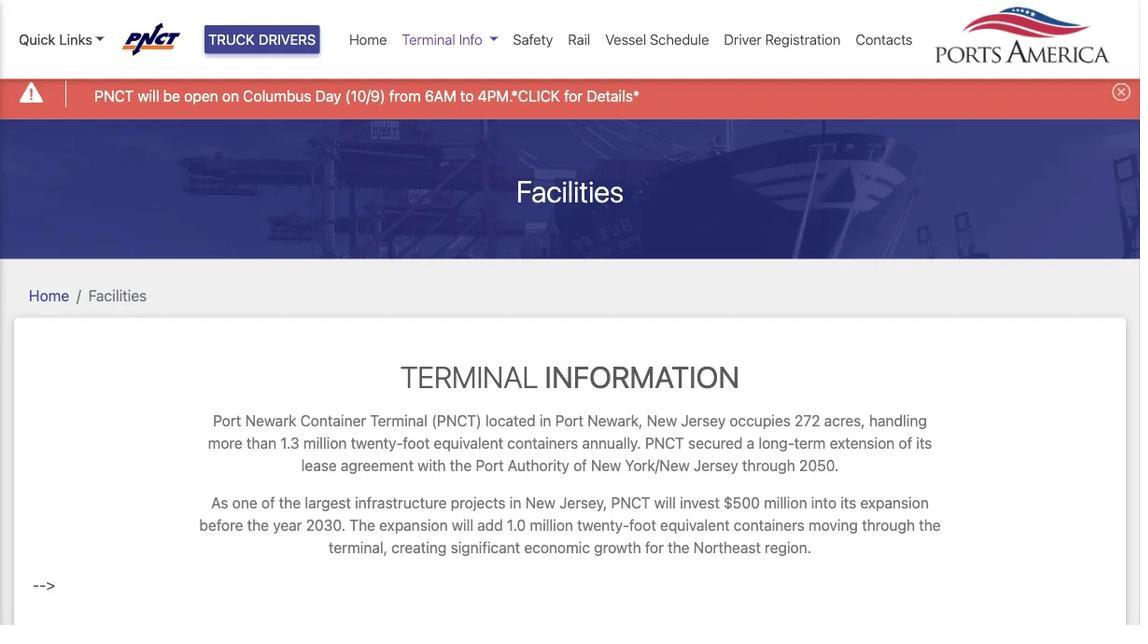 Task type: vqa. For each thing, say whether or not it's contained in the screenshot.
of to the top
yes



Task type: describe. For each thing, give the bounding box(es) containing it.
>
[[46, 577, 55, 595]]

the inside port newark container terminal (pnct) located in port newark, new jersey occupies 272 acres, handling more than 1.3 million twenty-foot equivalent containers annually. pnct secured a long-term extension of its lease agreement with the port authority of new york/new jersey through 2050.
[[450, 457, 472, 475]]

0 vertical spatial expansion
[[861, 495, 930, 513]]

extension
[[830, 435, 895, 453]]

terminal for terminal info
[[402, 31, 456, 48]]

1 horizontal spatial home link
[[342, 21, 395, 57]]

1 vertical spatial jersey
[[694, 457, 739, 475]]

occupies
[[730, 413, 791, 430]]

in inside port newark container terminal (pnct) located in port newark, new jersey occupies 272 acres, handling more than 1.3 million twenty-foot equivalent containers annually. pnct secured a long-term extension of its lease agreement with the port authority of new york/new jersey through 2050.
[[540, 413, 552, 430]]

truck drivers
[[208, 31, 316, 48]]

2 - from the left
[[39, 577, 46, 595]]

the
[[350, 517, 376, 535]]

vessel
[[606, 31, 647, 48]]

quick links link
[[19, 29, 104, 50]]

pnct will be open on columbus day (10/9) from 6am to 4pm.*click for details* link
[[95, 85, 640, 107]]

2 horizontal spatial port
[[556, 413, 584, 430]]

rail
[[568, 31, 591, 48]]

(pnct)
[[432, 413, 482, 430]]

long-
[[759, 435, 795, 453]]

truck
[[208, 31, 255, 48]]

growth
[[594, 540, 642, 557]]

authority
[[508, 457, 570, 475]]

year
[[273, 517, 302, 535]]

vessel schedule
[[606, 31, 710, 48]]

pnct will be open on columbus day (10/9) from 6am to 4pm.*click for details*
[[95, 87, 640, 105]]

than
[[247, 435, 277, 453]]

northeast
[[694, 540, 761, 557]]

terminal inside port newark container terminal (pnct) located in port newark, new jersey occupies 272 acres, handling more than 1.3 million twenty-foot equivalent containers annually. pnct secured a long-term extension of its lease agreement with the port authority of new york/new jersey through 2050.
[[370, 413, 428, 430]]

schedule
[[650, 31, 710, 48]]

of inside as one of the largest infrastructure projects in new jersey, pnct will invest $500 million into its expansion before the year 2030. the expansion will add 1.0 million twenty-foot equivalent containers moving through the terminal, creating significant economic growth for the northeast region.
[[262, 495, 275, 513]]

contacts
[[856, 31, 913, 48]]

(10/9)
[[346, 87, 386, 105]]

contacts link
[[849, 21, 921, 57]]

details*
[[587, 87, 640, 105]]

new inside as one of the largest infrastructure projects in new jersey, pnct will invest $500 million into its expansion before the year 2030. the expansion will add 1.0 million twenty-foot equivalent containers moving through the terminal, creating significant economic growth for the northeast region.
[[526, 495, 556, 513]]

terminal information
[[401, 359, 740, 395]]

terminal for terminal information
[[401, 359, 539, 395]]

0 horizontal spatial port
[[213, 413, 241, 430]]

from
[[390, 87, 421, 105]]

for inside alert
[[564, 87, 583, 105]]

driver registration link
[[717, 21, 849, 57]]

1 vertical spatial expansion
[[380, 517, 448, 535]]

through inside port newark container terminal (pnct) located in port newark, new jersey occupies 272 acres, handling more than 1.3 million twenty-foot equivalent containers annually. pnct secured a long-term extension of its lease agreement with the port authority of new york/new jersey through 2050.
[[743, 457, 796, 475]]

acres,
[[825, 413, 866, 430]]

1 horizontal spatial port
[[476, 457, 504, 475]]

information
[[545, 359, 740, 395]]

1 vertical spatial of
[[574, 457, 587, 475]]

infrastructure
[[355, 495, 447, 513]]

vessel schedule link
[[598, 21, 717, 57]]

projects
[[451, 495, 506, 513]]

registration
[[766, 31, 841, 48]]

2 horizontal spatial new
[[647, 413, 678, 430]]

1 - from the left
[[33, 577, 39, 595]]

day
[[316, 87, 342, 105]]

be
[[163, 87, 180, 105]]

foot inside port newark container terminal (pnct) located in port newark, new jersey occupies 272 acres, handling more than 1.3 million twenty-foot equivalent containers annually. pnct secured a long-term extension of its lease agreement with the port authority of new york/new jersey through 2050.
[[403, 435, 430, 453]]

terminal,
[[329, 540, 388, 557]]

1 vertical spatial home link
[[29, 287, 69, 305]]

2 horizontal spatial million
[[764, 495, 808, 513]]

driver registration
[[725, 31, 841, 48]]

6am
[[425, 87, 457, 105]]

before
[[199, 517, 243, 535]]

its inside as one of the largest infrastructure projects in new jersey, pnct will invest $500 million into its expansion before the year 2030. the expansion will add 1.0 million twenty-foot equivalent containers moving through the terminal, creating significant economic growth for the northeast region.
[[841, 495, 857, 513]]

safety
[[513, 31, 553, 48]]

one
[[232, 495, 258, 513]]

1.3
[[281, 435, 300, 453]]

to
[[461, 87, 474, 105]]

pnct inside alert
[[95, 87, 134, 105]]

terminal info
[[402, 31, 483, 48]]

drivers
[[259, 31, 316, 48]]

will inside alert
[[138, 87, 159, 105]]

1 horizontal spatial home
[[349, 31, 387, 48]]

lease
[[302, 457, 337, 475]]

add
[[478, 517, 503, 535]]

2 vertical spatial million
[[530, 517, 574, 535]]

272
[[795, 413, 821, 430]]

invest
[[680, 495, 720, 513]]

-->
[[33, 577, 55, 595]]

with
[[418, 457, 446, 475]]

open
[[184, 87, 218, 105]]

1 vertical spatial facilities
[[88, 287, 147, 305]]

in inside as one of the largest infrastructure projects in new jersey, pnct will invest $500 million into its expansion before the year 2030. the expansion will add 1.0 million twenty-foot equivalent containers moving through the terminal, creating significant economic growth for the northeast region.
[[510, 495, 522, 513]]

foot inside as one of the largest infrastructure projects in new jersey, pnct will invest $500 million into its expansion before the year 2030. the expansion will add 1.0 million twenty-foot equivalent containers moving through the terminal, creating significant economic growth for the northeast region.
[[630, 517, 657, 535]]

significant
[[451, 540, 521, 557]]

region.
[[765, 540, 812, 557]]

creating
[[392, 540, 447, 557]]

quick links
[[19, 31, 92, 48]]

york/new
[[626, 457, 690, 475]]

handling
[[870, 413, 928, 430]]

terminal info link
[[395, 21, 506, 57]]



Task type: locate. For each thing, give the bounding box(es) containing it.
pnct down york/new
[[612, 495, 651, 513]]

0 vertical spatial equivalent
[[434, 435, 504, 453]]

0 vertical spatial its
[[917, 435, 933, 453]]

1 vertical spatial will
[[655, 495, 676, 513]]

twenty- inside as one of the largest infrastructure projects in new jersey, pnct will invest $500 million into its expansion before the year 2030. the expansion will add 1.0 million twenty-foot equivalent containers moving through the terminal, creating significant economic growth for the northeast region.
[[578, 517, 630, 535]]

0 vertical spatial jersey
[[681, 413, 726, 430]]

1 horizontal spatial will
[[452, 517, 474, 535]]

0 vertical spatial new
[[647, 413, 678, 430]]

twenty- up agreement
[[351, 435, 403, 453]]

foot
[[403, 435, 430, 453], [630, 517, 657, 535]]

for right growth
[[646, 540, 664, 557]]

twenty- up growth
[[578, 517, 630, 535]]

its inside port newark container terminal (pnct) located in port newark, new jersey occupies 272 acres, handling more than 1.3 million twenty-foot equivalent containers annually. pnct secured a long-term extension of its lease agreement with the port authority of new york/new jersey through 2050.
[[917, 435, 933, 453]]

info
[[459, 31, 483, 48]]

equivalent
[[434, 435, 504, 453], [661, 517, 730, 535]]

0 vertical spatial for
[[564, 87, 583, 105]]

1 horizontal spatial equivalent
[[661, 517, 730, 535]]

moving
[[809, 517, 859, 535]]

1 horizontal spatial for
[[646, 540, 664, 557]]

port newark container terminal (pnct) located in port newark, new jersey occupies 272 acres, handling more than 1.3 million twenty-foot equivalent containers annually. pnct secured a long-term extension of its lease agreement with the port authority of new york/new jersey through 2050.
[[208, 413, 933, 475]]

2030.
[[306, 517, 346, 535]]

its
[[917, 435, 933, 453], [841, 495, 857, 513]]

port down terminal information
[[556, 413, 584, 430]]

2 vertical spatial will
[[452, 517, 474, 535]]

more
[[208, 435, 243, 453]]

twenty- inside port newark container terminal (pnct) located in port newark, new jersey occupies 272 acres, handling more than 1.3 million twenty-foot equivalent containers annually. pnct secured a long-term extension of its lease agreement with the port authority of new york/new jersey through 2050.
[[351, 435, 403, 453]]

close image
[[1113, 82, 1132, 101]]

0 vertical spatial containers
[[508, 435, 579, 453]]

terminal up '(pnct)'
[[401, 359, 539, 395]]

its right into
[[841, 495, 857, 513]]

of right one
[[262, 495, 275, 513]]

1 vertical spatial equivalent
[[661, 517, 730, 535]]

foot up with
[[403, 435, 430, 453]]

containers up 'authority'
[[508, 435, 579, 453]]

home
[[349, 31, 387, 48], [29, 287, 69, 305]]

equivalent down '(pnct)'
[[434, 435, 504, 453]]

1 vertical spatial million
[[764, 495, 808, 513]]

links
[[59, 31, 92, 48]]

annually.
[[583, 435, 642, 453]]

driver
[[725, 31, 762, 48]]

new
[[647, 413, 678, 430], [591, 457, 622, 475], [526, 495, 556, 513]]

new up "1.0"
[[526, 495, 556, 513]]

2 horizontal spatial will
[[655, 495, 676, 513]]

2 horizontal spatial of
[[899, 435, 913, 453]]

columbus
[[243, 87, 312, 105]]

0 vertical spatial facilities
[[517, 173, 624, 209]]

2 vertical spatial pnct
[[612, 495, 651, 513]]

through down long-
[[743, 457, 796, 475]]

through
[[743, 457, 796, 475], [862, 517, 916, 535]]

agreement
[[341, 457, 414, 475]]

expansion up creating on the bottom left of the page
[[380, 517, 448, 535]]

its down 'handling'
[[917, 435, 933, 453]]

0 vertical spatial pnct
[[95, 87, 134, 105]]

0 vertical spatial of
[[899, 435, 913, 453]]

newark,
[[588, 413, 643, 430]]

on
[[222, 87, 239, 105]]

home link
[[342, 21, 395, 57], [29, 287, 69, 305]]

for
[[564, 87, 583, 105], [646, 540, 664, 557]]

new up york/new
[[647, 413, 678, 430]]

0 horizontal spatial in
[[510, 495, 522, 513]]

1 horizontal spatial twenty-
[[578, 517, 630, 535]]

in
[[540, 413, 552, 430], [510, 495, 522, 513]]

1 vertical spatial terminal
[[401, 359, 539, 395]]

through inside as one of the largest infrastructure projects in new jersey, pnct will invest $500 million into its expansion before the year 2030. the expansion will add 1.0 million twenty-foot equivalent containers moving through the terminal, creating significant economic growth for the northeast region.
[[862, 517, 916, 535]]

new down annually.
[[591, 457, 622, 475]]

pnct will be open on columbus day (10/9) from 6am to 4pm.*click for details* alert
[[0, 69, 1141, 119]]

newark
[[245, 413, 297, 430]]

1 horizontal spatial its
[[917, 435, 933, 453]]

expansion
[[861, 495, 930, 513], [380, 517, 448, 535]]

containers inside as one of the largest infrastructure projects in new jersey, pnct will invest $500 million into its expansion before the year 2030. the expansion will add 1.0 million twenty-foot equivalent containers moving through the terminal, creating significant economic growth for the northeast region.
[[734, 517, 805, 535]]

equivalent down invest on the bottom right of the page
[[661, 517, 730, 535]]

quick
[[19, 31, 56, 48]]

1 horizontal spatial foot
[[630, 517, 657, 535]]

-
[[33, 577, 39, 595], [39, 577, 46, 595]]

of up jersey,
[[574, 457, 587, 475]]

0 horizontal spatial foot
[[403, 435, 430, 453]]

will left invest on the bottom right of the page
[[655, 495, 676, 513]]

pnct up york/new
[[646, 435, 685, 453]]

0 horizontal spatial containers
[[508, 435, 579, 453]]

economic
[[525, 540, 591, 557]]

equivalent inside as one of the largest infrastructure projects in new jersey, pnct will invest $500 million into its expansion before the year 2030. the expansion will add 1.0 million twenty-foot equivalent containers moving through the terminal, creating significant economic growth for the northeast region.
[[661, 517, 730, 535]]

0 horizontal spatial will
[[138, 87, 159, 105]]

pnct
[[95, 87, 134, 105], [646, 435, 685, 453], [612, 495, 651, 513]]

containers up region.
[[734, 517, 805, 535]]

twenty-
[[351, 435, 403, 453], [578, 517, 630, 535]]

port up projects
[[476, 457, 504, 475]]

million
[[304, 435, 347, 453], [764, 495, 808, 513], [530, 517, 574, 535]]

0 horizontal spatial through
[[743, 457, 796, 475]]

pnct inside as one of the largest infrastructure projects in new jersey, pnct will invest $500 million into its expansion before the year 2030. the expansion will add 1.0 million twenty-foot equivalent containers moving through the terminal, creating significant economic growth for the northeast region.
[[612, 495, 651, 513]]

in right located
[[540, 413, 552, 430]]

1 horizontal spatial million
[[530, 517, 574, 535]]

rail link
[[561, 21, 598, 57]]

foot up growth
[[630, 517, 657, 535]]

1 horizontal spatial in
[[540, 413, 552, 430]]

1 horizontal spatial of
[[574, 457, 587, 475]]

containers inside port newark container terminal (pnct) located in port newark, new jersey occupies 272 acres, handling more than 1.3 million twenty-foot equivalent containers annually. pnct secured a long-term extension of its lease agreement with the port authority of new york/new jersey through 2050.
[[508, 435, 579, 453]]

2 vertical spatial terminal
[[370, 413, 428, 430]]

1 vertical spatial in
[[510, 495, 522, 513]]

2 vertical spatial new
[[526, 495, 556, 513]]

terminal
[[402, 31, 456, 48], [401, 359, 539, 395], [370, 413, 428, 430]]

jersey,
[[560, 495, 608, 513]]

million up the lease
[[304, 435, 347, 453]]

1 vertical spatial its
[[841, 495, 857, 513]]

truck drivers link
[[205, 25, 320, 54]]

0 horizontal spatial of
[[262, 495, 275, 513]]

2050.
[[800, 457, 839, 475]]

terminal up agreement
[[370, 413, 428, 430]]

0 horizontal spatial expansion
[[380, 517, 448, 535]]

1 vertical spatial new
[[591, 457, 622, 475]]

0 horizontal spatial facilities
[[88, 287, 147, 305]]

0 vertical spatial home link
[[342, 21, 395, 57]]

million up 'economic'
[[530, 517, 574, 535]]

1 horizontal spatial through
[[862, 517, 916, 535]]

through right moving
[[862, 517, 916, 535]]

jersey
[[681, 413, 726, 430], [694, 457, 739, 475]]

port up more
[[213, 413, 241, 430]]

0 vertical spatial will
[[138, 87, 159, 105]]

4pm.*click
[[478, 87, 561, 105]]

2 vertical spatial of
[[262, 495, 275, 513]]

largest
[[305, 495, 351, 513]]

0 vertical spatial twenty-
[[351, 435, 403, 453]]

million inside port newark container terminal (pnct) located in port newark, new jersey occupies 272 acres, handling more than 1.3 million twenty-foot equivalent containers annually. pnct secured a long-term extension of its lease agreement with the port authority of new york/new jersey through 2050.
[[304, 435, 347, 453]]

1 horizontal spatial expansion
[[861, 495, 930, 513]]

0 horizontal spatial its
[[841, 495, 857, 513]]

for left 'details*'
[[564, 87, 583, 105]]

1 vertical spatial foot
[[630, 517, 657, 535]]

as
[[211, 495, 229, 513]]

1 horizontal spatial containers
[[734, 517, 805, 535]]

0 horizontal spatial home link
[[29, 287, 69, 305]]

facilities
[[517, 173, 624, 209], [88, 287, 147, 305]]

will down projects
[[452, 517, 474, 535]]

in up "1.0"
[[510, 495, 522, 513]]

term
[[795, 435, 826, 453]]

terminal left "info"
[[402, 31, 456, 48]]

safety link
[[506, 21, 561, 57]]

0 horizontal spatial twenty-
[[351, 435, 403, 453]]

1 vertical spatial home
[[29, 287, 69, 305]]

1 horizontal spatial facilities
[[517, 173, 624, 209]]

0 vertical spatial home
[[349, 31, 387, 48]]

0 horizontal spatial for
[[564, 87, 583, 105]]

0 vertical spatial in
[[540, 413, 552, 430]]

of down 'handling'
[[899, 435, 913, 453]]

pnct left 'be' at the left
[[95, 87, 134, 105]]

jersey up secured
[[681, 413, 726, 430]]

into
[[812, 495, 837, 513]]

0 vertical spatial foot
[[403, 435, 430, 453]]

0 horizontal spatial home
[[29, 287, 69, 305]]

jersey down secured
[[694, 457, 739, 475]]

for inside as one of the largest infrastructure projects in new jersey, pnct will invest $500 million into its expansion before the year 2030. the expansion will add 1.0 million twenty-foot equivalent containers moving through the terminal, creating significant economic growth for the northeast region.
[[646, 540, 664, 557]]

a
[[747, 435, 755, 453]]

0 horizontal spatial million
[[304, 435, 347, 453]]

pnct inside port newark container terminal (pnct) located in port newark, new jersey occupies 272 acres, handling more than 1.3 million twenty-foot equivalent containers annually. pnct secured a long-term extension of its lease agreement with the port authority of new york/new jersey through 2050.
[[646, 435, 685, 453]]

million left into
[[764, 495, 808, 513]]

1 vertical spatial for
[[646, 540, 664, 557]]

1.0
[[507, 517, 526, 535]]

0 vertical spatial million
[[304, 435, 347, 453]]

secured
[[689, 435, 743, 453]]

containers
[[508, 435, 579, 453], [734, 517, 805, 535]]

1 vertical spatial pnct
[[646, 435, 685, 453]]

$500
[[724, 495, 760, 513]]

1 vertical spatial containers
[[734, 517, 805, 535]]

equivalent inside port newark container terminal (pnct) located in port newark, new jersey occupies 272 acres, handling more than 1.3 million twenty-foot equivalent containers annually. pnct secured a long-term extension of its lease agreement with the port authority of new york/new jersey through 2050.
[[434, 435, 504, 453]]

1 vertical spatial twenty-
[[578, 517, 630, 535]]

as one of the largest infrastructure projects in new jersey, pnct will invest $500 million into its expansion before the year 2030. the expansion will add 1.0 million twenty-foot equivalent containers moving through the terminal, creating significant economic growth for the northeast region.
[[199, 495, 941, 557]]

0 horizontal spatial equivalent
[[434, 435, 504, 453]]

expansion down extension
[[861, 495, 930, 513]]

1 vertical spatial through
[[862, 517, 916, 535]]

port
[[213, 413, 241, 430], [556, 413, 584, 430], [476, 457, 504, 475]]

will left 'be' at the left
[[138, 87, 159, 105]]

0 vertical spatial terminal
[[402, 31, 456, 48]]

container
[[301, 413, 367, 430]]

0 vertical spatial through
[[743, 457, 796, 475]]

1 horizontal spatial new
[[591, 457, 622, 475]]

located
[[486, 413, 536, 430]]

0 horizontal spatial new
[[526, 495, 556, 513]]



